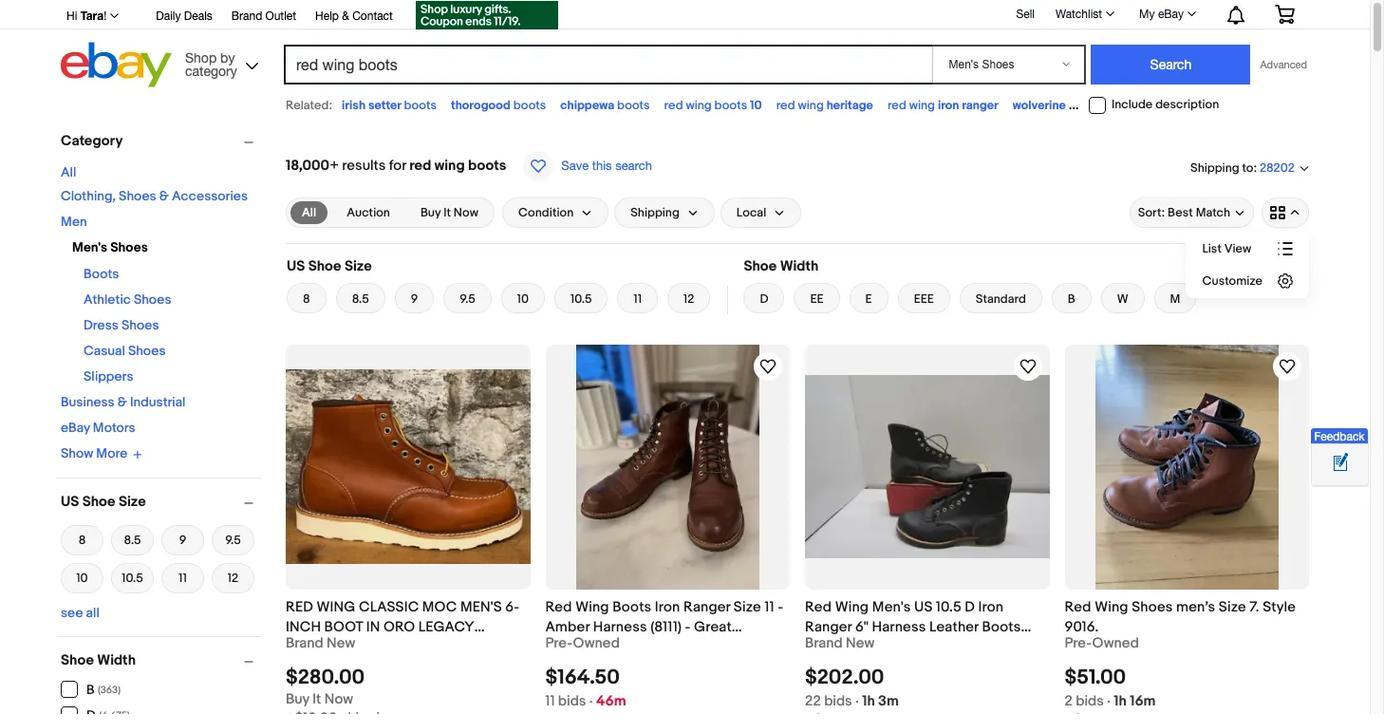 Task type: locate. For each thing, give the bounding box(es) containing it.
athletic shoes link
[[84, 292, 171, 308]]

wing up 9016.
[[1095, 598, 1129, 616]]

0 vertical spatial 11 link
[[618, 283, 658, 313]]

b left w
[[1068, 292, 1076, 307]]

w
[[1118, 292, 1129, 307]]

$280.00
[[286, 666, 365, 690]]

pre- up $164.50
[[546, 634, 573, 652]]

red wing men's us 10.5 d iron ranger 6" harness leather boots black 08084-0 heading
[[806, 598, 1032, 656]]

2 · from the left
[[856, 692, 860, 710]]

0 horizontal spatial 1h
[[863, 692, 876, 710]]

1 horizontal spatial 8 link
[[287, 283, 326, 313]]

0 horizontal spatial 12
[[228, 570, 239, 586]]

iron up 'leather'
[[979, 598, 1004, 616]]

2 pre- from the left
[[1065, 634, 1093, 652]]

1 horizontal spatial new
[[846, 634, 875, 652]]

0 horizontal spatial owned
[[573, 634, 620, 652]]

red inside the "red wing shoes men's size 7. style 9016. pre-owned"
[[1065, 598, 1092, 616]]

1 owned from the left
[[573, 634, 620, 652]]

owned up $164.50
[[573, 634, 620, 652]]

0 vertical spatial 10
[[750, 98, 763, 113]]

8.5 link down auction link
[[336, 283, 385, 313]]

1 horizontal spatial &
[[159, 188, 169, 204]]

buy down leather
[[286, 690, 310, 708]]

9 down buy it now link
[[411, 292, 418, 307]]

1 horizontal spatial 1h
[[1115, 692, 1127, 710]]

2
[[1065, 692, 1073, 710]]

0 vertical spatial 10.5 link
[[555, 283, 608, 313]]

red inside red wing men's us 10.5 d iron ranger 6" harness leather boots black 08084-0
[[806, 598, 832, 616]]

·
[[590, 692, 593, 710], [856, 692, 860, 710], [1108, 692, 1111, 710]]

ranger inside red wing boots iron ranger size 11  - amber harness (8111) - great condition
[[684, 598, 731, 616]]

us shoe size down all text field
[[287, 257, 372, 275]]

width up ee link
[[780, 257, 819, 275]]

Search for anything text field
[[287, 47, 929, 83]]

1 new from the left
[[327, 634, 355, 652]]

1 horizontal spatial 8.5 link
[[336, 283, 385, 313]]

1 horizontal spatial 9.5 link
[[444, 283, 492, 313]]

9 link down buy it now link
[[395, 283, 434, 313]]

your shopping cart image
[[1275, 5, 1297, 24]]

& inside 'business & industrial ebay motors'
[[118, 394, 127, 410]]

category
[[61, 132, 123, 150]]

boots up athletic
[[84, 266, 119, 282]]

d up 'leather'
[[965, 598, 976, 616]]

save this search
[[562, 159, 653, 173]]

red for red wing boots
[[1116, 98, 1135, 113]]

shoes left men's
[[1133, 598, 1174, 616]]

owned up $51.00
[[1093, 634, 1140, 652]]

1h for $51.00
[[1115, 692, 1127, 710]]

10.5
[[571, 292, 592, 307], [122, 570, 143, 586], [937, 598, 962, 616]]

0 horizontal spatial 8.5
[[124, 532, 141, 548]]

owned
[[573, 634, 620, 652], [1093, 634, 1140, 652]]

0 horizontal spatial width
[[97, 651, 136, 669]]

brand up the $202.00
[[806, 634, 843, 652]]

0 horizontal spatial d
[[760, 292, 769, 307]]

1 brand new from the left
[[286, 634, 355, 652]]

0 vertical spatial -
[[778, 598, 784, 616]]

& inside account navigation
[[342, 9, 349, 23]]

8 link up see all button
[[61, 523, 104, 557]]

red wing shoes men's size 7. style 9016. link
[[1065, 597, 1310, 636]]

shoes up "dress shoes" link
[[134, 292, 171, 308]]

1 vertical spatial 10 link
[[61, 561, 104, 595]]

· down $51.00
[[1108, 692, 1111, 710]]

shop by category button
[[177, 42, 262, 83]]

2 1h from the left
[[1115, 692, 1127, 710]]

8 down all text field
[[303, 292, 310, 307]]

red up black
[[806, 598, 832, 616]]

8.5 down us shoe size dropdown button
[[124, 532, 141, 548]]

harness inside red wing boots iron ranger size 11  - amber harness (8111) - great condition
[[593, 618, 648, 636]]

None submit
[[1092, 45, 1252, 85]]

watchlist
[[1056, 8, 1103, 21]]

men's
[[1177, 598, 1216, 616]]

now
[[454, 205, 479, 220], [325, 690, 354, 708]]

shipping inside shipping to : 28202
[[1191, 160, 1240, 175]]

bids down $164.50
[[558, 692, 587, 710]]

harness inside red wing men's us 10.5 d iron ranger 6" harness leather boots black 08084-0
[[873, 618, 927, 636]]

1 harness from the left
[[593, 618, 648, 636]]

casual
[[84, 343, 125, 359]]

red for red wing iron ranger
[[888, 98, 907, 113]]

2 vertical spatial &
[[118, 394, 127, 410]]

shipping left to
[[1191, 160, 1240, 175]]

& right help
[[342, 9, 349, 23]]

all
[[86, 605, 100, 621]]

harness up 0
[[873, 618, 927, 636]]

shipping inside dropdown button
[[631, 205, 680, 220]]

1 vertical spatial 11 link
[[161, 561, 204, 595]]

· inside $51.00 2 bids · 1h 16m
[[1108, 692, 1111, 710]]

contact
[[353, 9, 393, 23]]

shoes down athletic shoes link
[[122, 317, 159, 333]]

1 horizontal spatial 9 link
[[395, 283, 434, 313]]

10.5 up 'leather'
[[937, 598, 962, 616]]

account navigation
[[56, 0, 1310, 32]]

10 up see all button
[[76, 570, 88, 586]]

b
[[1068, 292, 1076, 307], [86, 682, 95, 698]]

1 horizontal spatial 10 link
[[501, 283, 545, 313]]

1h for $202.00
[[863, 692, 876, 710]]

9 down us shoe size dropdown button
[[179, 532, 186, 548]]

1 wing from the left
[[576, 598, 610, 616]]

men's up boots link
[[72, 239, 107, 256]]

ranger up the great
[[684, 598, 731, 616]]

boots right thorogood
[[514, 98, 547, 113]]

1h left 3m
[[863, 692, 876, 710]]

bids inside $202.00 22 bids · 1h 3m
[[825, 692, 853, 710]]

1 iron from the left
[[655, 598, 681, 616]]

1 · from the left
[[590, 692, 593, 710]]

see all button
[[61, 605, 100, 621]]

0 horizontal spatial men's
[[72, 239, 107, 256]]

ranger
[[684, 598, 731, 616], [806, 618, 852, 636]]

iron
[[938, 98, 960, 113]]

1 vertical spatial condition
[[546, 638, 612, 656]]

boots up (8111)
[[613, 598, 652, 616]]

8.5 down auction link
[[352, 292, 369, 307]]

0 horizontal spatial 9
[[179, 532, 186, 548]]

shoe width
[[744, 257, 819, 275], [61, 651, 136, 669]]

0 horizontal spatial -
[[685, 618, 691, 636]]

bids inside $164.50 11 bids · 46m
[[558, 692, 587, 710]]

standard link
[[960, 283, 1043, 313]]

0 horizontal spatial 8 link
[[61, 523, 104, 557]]

2 wing from the left
[[836, 598, 869, 616]]

3 wing from the left
[[1095, 598, 1129, 616]]

11 link down us shoe size dropdown button
[[161, 561, 204, 595]]

0 vertical spatial 8
[[303, 292, 310, 307]]

0 vertical spatial ebay
[[1159, 8, 1185, 21]]

2 horizontal spatial brand
[[806, 634, 843, 652]]

now down the "18,000 + results for red wing boots"
[[454, 205, 479, 220]]

1 horizontal spatial brand new
[[806, 634, 875, 652]]

0 horizontal spatial 8
[[79, 532, 86, 548]]

08084-
[[845, 638, 895, 656]]

0 horizontal spatial now
[[325, 690, 354, 708]]

boots right 'leather'
[[983, 618, 1022, 636]]

save
[[562, 159, 589, 173]]

1 vertical spatial now
[[325, 690, 354, 708]]

0 vertical spatial condition
[[519, 205, 574, 220]]

in up 875
[[366, 618, 381, 636]]

new for $202.00
[[846, 634, 875, 652]]

red up the "amber"
[[546, 598, 573, 616]]

$164.50
[[546, 666, 620, 690]]

· inside $202.00 22 bids · 1h 3m
[[856, 692, 860, 710]]

brand outlet
[[232, 9, 296, 23]]

0 horizontal spatial it
[[313, 690, 321, 708]]

wing up 6"
[[836, 598, 869, 616]]

bids down the $202.00
[[825, 692, 853, 710]]

sort:
[[1139, 205, 1166, 220]]

pre- up $51.00
[[1065, 634, 1093, 652]]

9.5 down us shoe size dropdown button
[[225, 532, 241, 548]]

2 owned from the left
[[1093, 634, 1140, 652]]

0 horizontal spatial brand new
[[286, 634, 355, 652]]

1 vertical spatial shipping
[[631, 205, 680, 220]]

1 horizontal spatial 10.5
[[571, 292, 592, 307]]

bids for $202.00
[[825, 692, 853, 710]]

2 brand new from the left
[[806, 634, 875, 652]]

hi tara !
[[66, 9, 107, 23]]

us inside red wing men's us 10.5 d iron ranger 6" harness leather boots black 08084-0
[[915, 598, 933, 616]]

1 horizontal spatial 9
[[411, 292, 418, 307]]

10.5 down condition dropdown button
[[571, 292, 592, 307]]

bids inside $51.00 2 bids · 1h 16m
[[1076, 692, 1105, 710]]

pre-
[[546, 634, 573, 652], [1065, 634, 1093, 652]]

main content
[[278, 123, 1318, 714]]

wing down shop by category banner
[[686, 98, 712, 113]]

1 horizontal spatial 10.5 link
[[555, 283, 608, 313]]

0 horizontal spatial all link
[[61, 164, 76, 180]]

1 vertical spatial &
[[159, 188, 169, 204]]

10 link up see all button
[[61, 561, 104, 595]]

ebay right my
[[1159, 8, 1185, 21]]

business
[[61, 394, 115, 410]]

$280.00 buy it now
[[286, 666, 365, 708]]

0 vertical spatial 9.5 link
[[444, 283, 492, 313]]

wing for red wing boots
[[1138, 98, 1164, 113]]

8.5 link down us shoe size dropdown button
[[111, 523, 154, 557]]

boots
[[84, 266, 119, 282], [613, 598, 652, 616], [983, 618, 1022, 636]]

shipping
[[1191, 160, 1240, 175], [631, 205, 680, 220]]

1 vertical spatial it
[[313, 690, 321, 708]]

us shoe size button
[[61, 493, 262, 511]]

8.5
[[352, 292, 369, 307], [124, 532, 141, 548]]

2 iron from the left
[[979, 598, 1004, 616]]

brand new for $202.00
[[806, 634, 875, 652]]

moc
[[423, 598, 457, 616]]

1 horizontal spatial ebay
[[1159, 8, 1185, 21]]

0 horizontal spatial harness
[[593, 618, 648, 636]]

boots inside red wing men's us 10.5 d iron ranger 6" harness leather boots black 08084-0
[[983, 618, 1022, 636]]

1 vertical spatial 8
[[79, 532, 86, 548]]

brand new
[[286, 634, 355, 652], [806, 634, 875, 652]]

0 vertical spatial ranger
[[684, 598, 731, 616]]

wolverine boots
[[1013, 98, 1102, 113]]

0 horizontal spatial 11 link
[[161, 561, 204, 595]]

1 horizontal spatial 8.5
[[352, 292, 369, 307]]

brand down red
[[286, 634, 324, 652]]

shoe down show more button
[[82, 493, 115, 511]]

46m
[[596, 692, 627, 710]]

0 horizontal spatial 10 link
[[61, 561, 104, 595]]

2 red from the left
[[806, 598, 832, 616]]

d left ee
[[760, 292, 769, 307]]

list view link
[[1188, 233, 1309, 265]]

style
[[1264, 598, 1297, 616]]

3m
[[879, 692, 899, 710]]

men's up 0
[[873, 598, 911, 616]]

11 inside red wing boots iron ranger size 11  - amber harness (8111) - great condition
[[765, 598, 775, 616]]

red right heritage
[[888, 98, 907, 113]]

· down the $202.00
[[856, 692, 860, 710]]

wing left iron
[[910, 98, 936, 113]]

1 horizontal spatial us
[[287, 257, 305, 275]]

now down 875
[[325, 690, 354, 708]]

1 bids from the left
[[558, 692, 587, 710]]

18,000 + results for red wing boots
[[286, 157, 507, 175]]

classic
[[359, 598, 419, 616]]

0 vertical spatial b
[[1068, 292, 1076, 307]]

10.5 link down us shoe size dropdown button
[[111, 561, 154, 595]]

e link
[[850, 283, 889, 313]]

men's inside red wing men's us 10.5 d iron ranger 6" harness leather boots black 08084-0
[[873, 598, 911, 616]]

10.5 down us shoe size dropdown button
[[122, 570, 143, 586]]

red wing shoes men's size 7. style 9016. pre-owned
[[1065, 598, 1297, 652]]

0 vertical spatial shoe width
[[744, 257, 819, 275]]

ee
[[811, 292, 824, 307]]

in left box
[[411, 638, 425, 656]]

1 vertical spatial 10.5 link
[[111, 561, 154, 595]]

2 new from the left
[[846, 634, 875, 652]]

sort: best match
[[1139, 205, 1231, 220]]

3 · from the left
[[1108, 692, 1111, 710]]

b (363)
[[86, 682, 121, 698]]

condition inside dropdown button
[[519, 205, 574, 220]]

1 vertical spatial 9.5 link
[[212, 523, 255, 557]]

2 horizontal spatial ·
[[1108, 692, 1111, 710]]

condition inside red wing boots iron ranger size 11  - amber harness (8111) - great condition
[[546, 638, 612, 656]]

shipping down search
[[631, 205, 680, 220]]

wing up buy it now link
[[435, 157, 465, 175]]

shoe
[[308, 257, 342, 275], [744, 257, 777, 275], [82, 493, 115, 511], [61, 651, 94, 669]]

boots down shop by category banner
[[715, 98, 748, 113]]

list view
[[1203, 241, 1252, 256]]

show more
[[61, 446, 128, 462]]

1 horizontal spatial now
[[454, 205, 479, 220]]

customize button
[[1188, 265, 1309, 297]]

none submit inside shop by category banner
[[1092, 45, 1252, 85]]

b left (363)
[[86, 682, 95, 698]]

match
[[1197, 205, 1231, 220]]

condition
[[519, 205, 574, 220], [546, 638, 612, 656]]

description
[[1156, 97, 1220, 112]]

it down leather
[[313, 690, 321, 708]]

2 vertical spatial 10
[[76, 570, 88, 586]]

help & contact
[[315, 9, 393, 23]]

all link down 18,000
[[291, 201, 328, 224]]

boots right setter
[[404, 98, 437, 113]]

bids for $164.50
[[558, 692, 587, 710]]

$51.00
[[1065, 666, 1127, 690]]

0 vertical spatial men's
[[72, 239, 107, 256]]

1 horizontal spatial us shoe size
[[287, 257, 372, 275]]

red wing boots iron ranger size 11  - amber harness (8111) - great condition image
[[576, 345, 760, 589]]

1 horizontal spatial 9.5
[[460, 292, 476, 307]]

harness for $164.50
[[593, 618, 648, 636]]

0 horizontal spatial bids
[[558, 692, 587, 710]]

all link
[[61, 164, 76, 180], [291, 201, 328, 224]]

it down the "18,000 + results for red wing boots"
[[444, 205, 451, 220]]

0 horizontal spatial ebay
[[61, 420, 90, 436]]

wing left heritage
[[798, 98, 824, 113]]

1 horizontal spatial buy
[[421, 205, 441, 220]]

10 down condition dropdown button
[[518, 292, 529, 307]]

8 for bottom the 8 link
[[79, 532, 86, 548]]

red wing shoes men's size 7. style 9016. image
[[1096, 345, 1279, 589]]

12
[[684, 292, 695, 307], [228, 570, 239, 586]]

get the coupon image
[[416, 1, 558, 29]]

shoes
[[119, 188, 156, 204], [110, 239, 148, 256], [134, 292, 171, 308], [122, 317, 159, 333], [128, 343, 166, 359], [1133, 598, 1174, 616]]

1 vertical spatial 8.5 link
[[111, 523, 154, 557]]

red inside red wing boots iron ranger size 11  - amber harness (8111) - great condition
[[546, 598, 573, 616]]

1 vertical spatial us
[[61, 493, 79, 511]]

wing up the "amber"
[[576, 598, 610, 616]]

pre- inside the "red wing shoes men's size 7. style 9016. pre-owned"
[[1065, 634, 1093, 652]]

10.5 link down condition dropdown button
[[555, 283, 608, 313]]

10
[[750, 98, 763, 113], [518, 292, 529, 307], [76, 570, 88, 586]]

0 horizontal spatial ranger
[[684, 598, 731, 616]]

2 vertical spatial us
[[915, 598, 933, 616]]

wing down my
[[1138, 98, 1164, 113]]

pre-owned
[[546, 634, 620, 652]]

1 horizontal spatial iron
[[979, 598, 1004, 616]]

b for b (363)
[[86, 682, 95, 698]]

shoe width up d link
[[744, 257, 819, 275]]

3 bids from the left
[[1076, 692, 1105, 710]]

1 horizontal spatial boots
[[613, 598, 652, 616]]

0 horizontal spatial b
[[86, 682, 95, 698]]

2 bids from the left
[[825, 692, 853, 710]]

0 horizontal spatial new
[[327, 634, 355, 652]]

wing inside red wing boots iron ranger size 11  - amber harness (8111) - great condition
[[576, 598, 610, 616]]

0
[[895, 638, 904, 656]]

shop by category
[[185, 50, 237, 78]]

1 1h from the left
[[863, 692, 876, 710]]

8 up see all button
[[79, 532, 86, 548]]

9 link down us shoe size dropdown button
[[161, 523, 204, 557]]

0 horizontal spatial ·
[[590, 692, 593, 710]]

1 vertical spatial in
[[411, 638, 425, 656]]

new
[[327, 634, 355, 652], [846, 634, 875, 652]]

red wing men's us 10.5 d iron ranger 6" harness leather boots black 08084-0 image
[[806, 375, 1050, 559]]

all up clothing,
[[61, 164, 76, 180]]

1h inside $51.00 2 bids · 1h 16m
[[1115, 692, 1127, 710]]

10 left red wing heritage
[[750, 98, 763, 113]]

watch red wing men's us 10.5 d iron ranger 6" harness leather boots black 08084-0 image
[[1017, 355, 1040, 378]]

1 vertical spatial 12
[[228, 570, 239, 586]]

shoe up b (363)
[[61, 651, 94, 669]]

us down show
[[61, 493, 79, 511]]

0 horizontal spatial 9.5
[[225, 532, 241, 548]]

· for $164.50
[[590, 692, 593, 710]]

dress shoes link
[[84, 317, 159, 333]]

2 horizontal spatial 10
[[750, 98, 763, 113]]

new down wing
[[327, 634, 355, 652]]

9.5 link
[[444, 283, 492, 313], [212, 523, 255, 557]]

bids right 2
[[1076, 692, 1105, 710]]

local button
[[721, 198, 802, 228]]

1 horizontal spatial harness
[[873, 618, 927, 636]]

8 link down all text field
[[287, 283, 326, 313]]

0 vertical spatial boots
[[84, 266, 119, 282]]

1 red from the left
[[546, 598, 573, 616]]

0 horizontal spatial buy
[[286, 690, 310, 708]]

1 horizontal spatial in
[[411, 638, 425, 656]]

best
[[1168, 205, 1194, 220]]

2 horizontal spatial red
[[1065, 598, 1092, 616]]

width up (363)
[[97, 651, 136, 669]]

& left accessories
[[159, 188, 169, 204]]

1 horizontal spatial wing
[[836, 598, 869, 616]]

harness left (8111)
[[593, 618, 648, 636]]

shipping button
[[615, 198, 715, 228]]

0 vertical spatial it
[[444, 205, 451, 220]]

us shoe size down show more button
[[61, 493, 146, 511]]

size inside red wing boots iron ranger size 11  - amber harness (8111) - great condition
[[734, 598, 762, 616]]

bids for $51.00
[[1076, 692, 1105, 710]]

8 link
[[287, 283, 326, 313], [61, 523, 104, 557]]

ebay up show
[[61, 420, 90, 436]]

slippers link
[[84, 369, 133, 385]]

red for red wing boots 10
[[665, 98, 683, 113]]

shoe width up b (363)
[[61, 651, 136, 669]]

buy inside '$280.00 buy it now'
[[286, 690, 310, 708]]

shop by category banner
[[56, 0, 1310, 92]]

& up motors
[[118, 394, 127, 410]]

7.
[[1250, 598, 1260, 616]]

red up 9016.
[[1065, 598, 1092, 616]]

0 horizontal spatial shipping
[[631, 205, 680, 220]]

clothing, shoes & accessories men
[[61, 188, 248, 230]]

advanced
[[1261, 59, 1308, 70]]

buy
[[421, 205, 441, 220], [286, 690, 310, 708]]

wing inside red wing men's us 10.5 d iron ranger 6" harness leather boots black 08084-0
[[836, 598, 869, 616]]

wing
[[317, 598, 356, 616]]

8.5 for the 8.5 link to the right
[[352, 292, 369, 307]]

red wing boots iron ranger size 11  - amber harness (8111) - great condition link
[[546, 597, 790, 656]]

daily deals
[[156, 9, 213, 23]]

watch red wing shoes men's size 7. style 9016. image
[[1277, 355, 1299, 378]]

· inside $164.50 11 bids · 46m
[[590, 692, 593, 710]]

ee link
[[795, 283, 840, 313]]

1 vertical spatial 9.5
[[225, 532, 241, 548]]

shoes right clothing,
[[119, 188, 156, 204]]

2 harness from the left
[[873, 618, 927, 636]]

9.5 for 9.5 link to the left
[[225, 532, 241, 548]]

3 red from the left
[[1065, 598, 1092, 616]]

1h inside $202.00 22 bids · 1h 3m
[[863, 692, 876, 710]]

brand left outlet
[[232, 9, 262, 23]]

& for contact
[[342, 9, 349, 23]]



Task type: describe. For each thing, give the bounding box(es) containing it.
feedback
[[1315, 430, 1366, 444]]

!
[[104, 9, 107, 23]]

brand for $202.00
[[806, 634, 843, 652]]

shoe up d link
[[744, 257, 777, 275]]

& inside clothing, shoes & accessories men
[[159, 188, 169, 204]]

0 horizontal spatial 9.5 link
[[212, 523, 255, 557]]

1 vertical spatial 10.5
[[122, 570, 143, 586]]

thorogood boots
[[451, 98, 547, 113]]

irish
[[342, 98, 366, 113]]

brand inside account navigation
[[232, 9, 262, 23]]

shoes down "dress shoes" link
[[128, 343, 166, 359]]

sell
[[1017, 7, 1035, 21]]

11 inside $164.50 11 bids · 46m
[[546, 692, 555, 710]]

1 horizontal spatial all link
[[291, 201, 328, 224]]

ebay motors link
[[61, 420, 136, 436]]

include description
[[1112, 97, 1220, 112]]

hi
[[66, 9, 77, 23]]

& for industrial
[[118, 394, 127, 410]]

875
[[348, 638, 373, 656]]

· for $202.00
[[856, 692, 860, 710]]

1 vertical spatial 10
[[518, 292, 529, 307]]

brand new for $280.00
[[286, 634, 355, 652]]

red wing classic moc men's 6- inch boot in oro legacy leather 875 new in box link
[[286, 597, 531, 656]]

brand for $280.00
[[286, 634, 324, 652]]

thorogood
[[451, 98, 511, 113]]

red wing classic moc men's 6- inch boot in oro legacy leather 875 new in box
[[286, 598, 520, 656]]

red right "for"
[[410, 157, 432, 175]]

1 horizontal spatial -
[[778, 598, 784, 616]]

leather
[[930, 618, 979, 636]]

1 vertical spatial all
[[302, 205, 317, 220]]

· for $51.00
[[1108, 692, 1111, 710]]

main content containing $280.00
[[278, 123, 1318, 714]]

leather
[[286, 638, 345, 656]]

1 vertical spatial shoe width
[[61, 651, 136, 669]]

shoe width button
[[61, 651, 262, 669]]

size inside the "red wing shoes men's size 7. style 9016. pre-owned"
[[1220, 598, 1247, 616]]

shoe down all text field
[[308, 257, 342, 275]]

1 vertical spatial 9
[[179, 532, 186, 548]]

ebay inside 'business & industrial ebay motors'
[[61, 420, 90, 436]]

b link
[[1052, 283, 1092, 313]]

0 vertical spatial 12
[[684, 292, 695, 307]]

help & contact link
[[315, 7, 393, 28]]

advanced link
[[1252, 46, 1308, 84]]

red wing heritage
[[777, 98, 874, 113]]

boots right chippewa
[[617, 98, 650, 113]]

see
[[61, 605, 83, 621]]

28202
[[1260, 161, 1296, 176]]

+
[[330, 157, 339, 175]]

iron inside red wing men's us 10.5 d iron ranger 6" harness leather boots black 08084-0
[[979, 598, 1004, 616]]

red wing iron ranger
[[888, 98, 999, 113]]

red wing boots 10
[[665, 98, 763, 113]]

my
[[1140, 8, 1156, 21]]

my ebay
[[1140, 8, 1185, 21]]

to
[[1243, 160, 1254, 175]]

iron inside red wing boots iron ranger size 11  - amber harness (8111) - great condition
[[655, 598, 681, 616]]

great
[[694, 618, 732, 636]]

6-
[[506, 598, 520, 616]]

accessories
[[172, 188, 248, 204]]

owned inside the "red wing shoes men's size 7. style 9016. pre-owned"
[[1093, 634, 1140, 652]]

boots up buy it now link
[[468, 157, 507, 175]]

0 vertical spatial 9 link
[[395, 283, 434, 313]]

All selected text field
[[302, 204, 317, 221]]

shipping for shipping to : 28202
[[1191, 160, 1240, 175]]

16m
[[1131, 692, 1156, 710]]

men's shoes
[[72, 239, 148, 256]]

boots right wolverine
[[1069, 98, 1102, 113]]

it inside '$280.00 buy it now'
[[313, 690, 321, 708]]

ebay inside account navigation
[[1159, 8, 1185, 21]]

casual shoes link
[[84, 343, 166, 359]]

outlet
[[266, 9, 296, 23]]

$202.00 22 bids · 1h 3m
[[806, 666, 899, 710]]

chippewa
[[561, 98, 615, 113]]

0 vertical spatial 9
[[411, 292, 418, 307]]

$51.00 2 bids · 1h 16m
[[1065, 666, 1156, 710]]

watch red wing boots iron ranger size 11  - amber harness (8111) - great condition image
[[757, 355, 780, 378]]

9.5 for 9.5 link to the top
[[460, 292, 476, 307]]

buy it now link
[[409, 201, 490, 224]]

wing for $202.00
[[836, 598, 869, 616]]

listing options selector. gallery view selected. image
[[1271, 205, 1301, 220]]

red wing shoes men's size 7. style 9016. heading
[[1065, 598, 1297, 636]]

boots right include
[[1167, 98, 1200, 113]]

new
[[376, 638, 408, 656]]

more
[[96, 446, 128, 462]]

1 horizontal spatial it
[[444, 205, 451, 220]]

$164.50 11 bids · 46m
[[546, 666, 627, 710]]

1 vertical spatial 12 link
[[212, 561, 255, 595]]

10.5 inside red wing men's us 10.5 d iron ranger 6" harness leather boots black 08084-0
[[937, 598, 962, 616]]

(363)
[[98, 684, 121, 696]]

0 horizontal spatial 10
[[76, 570, 88, 586]]

ranger inside red wing men's us 10.5 d iron ranger 6" harness leather boots black 08084-0
[[806, 618, 852, 636]]

ranger
[[963, 98, 999, 113]]

shipping for shipping
[[631, 205, 680, 220]]

for
[[389, 157, 406, 175]]

0 horizontal spatial 10.5 link
[[111, 561, 154, 595]]

black
[[806, 638, 842, 656]]

0 horizontal spatial us shoe size
[[61, 493, 146, 511]]

wing for red wing boots 10
[[686, 98, 712, 113]]

red for red wing heritage
[[777, 98, 796, 113]]

0 vertical spatial now
[[454, 205, 479, 220]]

9016.
[[1065, 618, 1099, 636]]

1 vertical spatial width
[[97, 651, 136, 669]]

8 for the 8 link to the right
[[303, 292, 310, 307]]

wing for $164.50
[[576, 598, 610, 616]]

:
[[1254, 160, 1258, 175]]

heritage
[[827, 98, 874, 113]]

e
[[866, 292, 873, 307]]

shop
[[185, 50, 217, 65]]

amber
[[546, 618, 590, 636]]

m link
[[1155, 283, 1197, 313]]

auction link
[[336, 201, 402, 224]]

red wing classic moc men's 6- inch boot in oro legacy leather 875 new in box heading
[[286, 598, 520, 656]]

boots inside red wing boots iron ranger size 11  - amber harness (8111) - great condition
[[613, 598, 652, 616]]

motors
[[93, 420, 136, 436]]

list
[[1203, 241, 1222, 256]]

shoes up boots link
[[110, 239, 148, 256]]

show more button
[[61, 446, 143, 462]]

1 horizontal spatial width
[[780, 257, 819, 275]]

wing for red wing heritage
[[798, 98, 824, 113]]

wing inside the "red wing shoes men's size 7. style 9016. pre-owned"
[[1095, 598, 1129, 616]]

0 vertical spatial us shoe size
[[287, 257, 372, 275]]

brand outlet link
[[232, 7, 296, 28]]

setter
[[368, 98, 401, 113]]

eee link
[[898, 283, 951, 313]]

0 vertical spatial us
[[287, 257, 305, 275]]

0 horizontal spatial 8.5 link
[[111, 523, 154, 557]]

clothing,
[[61, 188, 116, 204]]

0 vertical spatial in
[[366, 618, 381, 636]]

box
[[429, 638, 458, 656]]

business & industrial link
[[61, 394, 186, 410]]

red wing classic moc men's 6-inch boot in oro legacy leather 875 new in box image
[[286, 370, 531, 565]]

standard
[[976, 292, 1027, 307]]

buy it now
[[421, 205, 479, 220]]

shoes inside clothing, shoes & accessories men
[[119, 188, 156, 204]]

category
[[185, 63, 237, 78]]

0 vertical spatial 12 link
[[668, 283, 711, 313]]

sort: best match button
[[1130, 198, 1255, 228]]

include
[[1112, 97, 1153, 112]]

legacy
[[419, 618, 475, 636]]

6"
[[856, 618, 869, 636]]

harness for $202.00
[[873, 618, 927, 636]]

1 vertical spatial 9 link
[[161, 523, 204, 557]]

men link
[[61, 214, 87, 230]]

wing for red wing iron ranger
[[910, 98, 936, 113]]

boots link
[[84, 266, 119, 282]]

red for $202.00
[[806, 598, 832, 616]]

industrial
[[130, 394, 186, 410]]

0 vertical spatial buy
[[421, 205, 441, 220]]

shipping to : 28202
[[1191, 160, 1296, 176]]

b for b
[[1068, 292, 1076, 307]]

red for $164.50
[[546, 598, 573, 616]]

chippewa boots
[[561, 98, 650, 113]]

1 horizontal spatial shoe width
[[744, 257, 819, 275]]

red wing boots iron ranger size 11  - amber harness (8111) - great condition heading
[[546, 598, 784, 656]]

shoes inside the "red wing shoes men's size 7. style 9016. pre-owned"
[[1133, 598, 1174, 616]]

red
[[286, 598, 314, 616]]

clothing, shoes & accessories link
[[61, 188, 248, 204]]

0 vertical spatial d
[[760, 292, 769, 307]]

8.5 for the 8.5 link to the left
[[124, 532, 141, 548]]

related:
[[286, 98, 333, 113]]

boots inside boots athletic shoes dress shoes casual shoes slippers
[[84, 266, 119, 282]]

now inside '$280.00 buy it now'
[[325, 690, 354, 708]]

0 horizontal spatial all
[[61, 164, 76, 180]]

results
[[342, 157, 386, 175]]

d inside red wing men's us 10.5 d iron ranger 6" harness leather boots black 08084-0
[[965, 598, 976, 616]]

1 horizontal spatial 11 link
[[618, 283, 658, 313]]

sell link
[[1008, 7, 1044, 21]]

condition button
[[502, 198, 609, 228]]

1 pre- from the left
[[546, 634, 573, 652]]

red wing boots
[[1116, 98, 1202, 113]]

1 vertical spatial 8 link
[[61, 523, 104, 557]]

new for $280.00
[[327, 634, 355, 652]]

save this search button
[[518, 150, 658, 182]]



Task type: vqa. For each thing, say whether or not it's contained in the screenshot.
left $379.99
no



